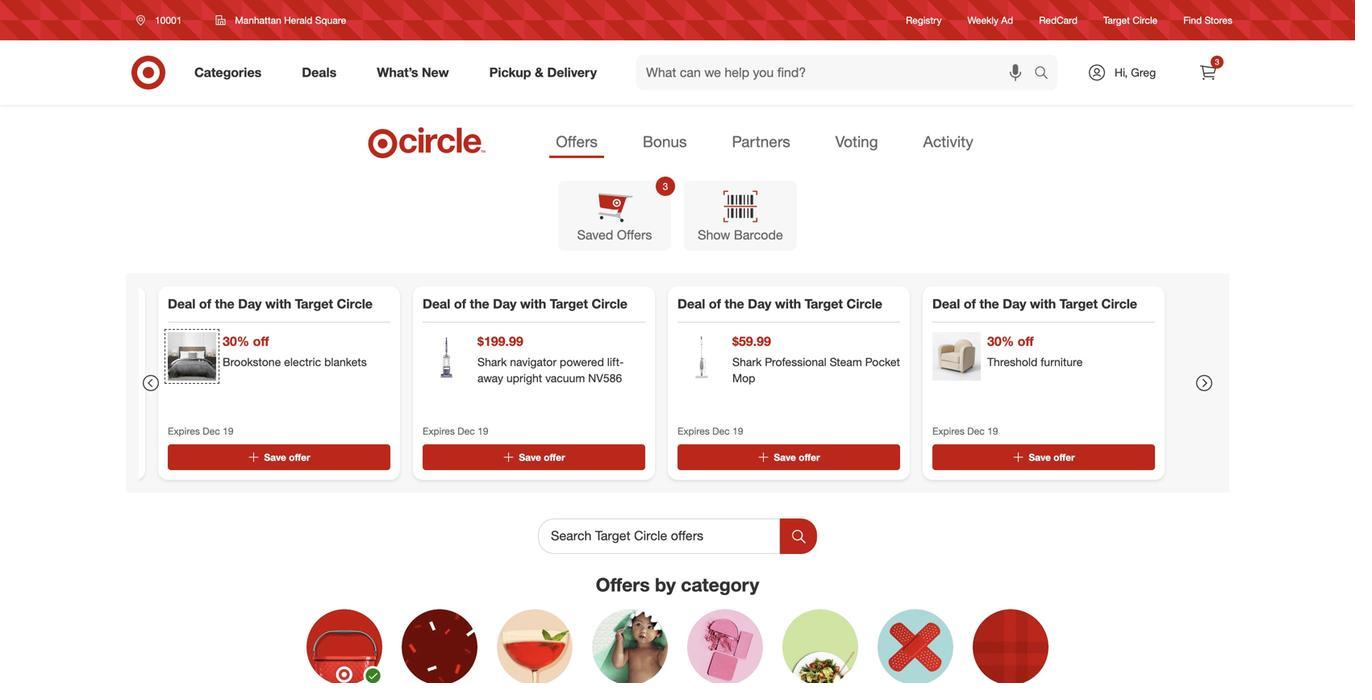 Task type: describe. For each thing, give the bounding box(es) containing it.
new
[[422, 65, 449, 80]]

offers link
[[549, 127, 604, 158]]

categories link
[[181, 55, 282, 90]]

day for $199.99 shark navigator powered lift- away upright vacuum nv586
[[493, 296, 517, 312]]

expires dec 19 for $199.99 shark navigator powered lift- away upright vacuum nv586
[[423, 425, 488, 437]]

show barcode button
[[684, 181, 797, 251]]

the for 30% off brookstone electric blankets
[[215, 296, 235, 312]]

$59.99
[[732, 334, 771, 349]]

save offer for $199.99 shark navigator powered lift- away upright vacuum nv586
[[519, 451, 565, 463]]

redcard link
[[1039, 13, 1078, 27]]

day for $59.99 shark professional steam pocket mop
[[748, 296, 771, 312]]

activity link
[[917, 127, 980, 158]]

save offer button for $199.99 shark navigator powered lift- away upright vacuum nv586
[[423, 444, 645, 470]]

What can we help you find? suggestions appear below search field
[[636, 55, 1038, 90]]

deal of the day with target circle for $59.99 shark professional steam pocket mop
[[678, 296, 882, 312]]

bonus link
[[636, 127, 693, 158]]

pickup
[[489, 65, 531, 80]]

herald
[[284, 14, 312, 26]]

target for 30% off threshold furniture
[[1060, 296, 1098, 312]]

find
[[1183, 14, 1202, 26]]

navigator
[[510, 355, 557, 369]]

&
[[535, 65, 544, 80]]

expires for 30% off brookstone electric blankets
[[168, 425, 200, 437]]

deal for 30% off threshold furniture
[[932, 296, 960, 312]]

1 vertical spatial 3
[[663, 180, 668, 192]]

target circle
[[1103, 14, 1158, 26]]

saved
[[577, 227, 613, 243]]

dec for $59.99 shark professional steam pocket mop
[[712, 425, 730, 437]]

find stores link
[[1183, 13, 1232, 27]]

weekly ad
[[968, 14, 1013, 26]]

expires for $199.99 shark navigator powered lift- away upright vacuum nv586
[[423, 425, 455, 437]]

pickup & delivery
[[489, 65, 597, 80]]

pickup & delivery link
[[476, 55, 617, 90]]

deal for $199.99 shark navigator powered lift- away upright vacuum nv586
[[423, 296, 450, 312]]

what's new
[[377, 65, 449, 80]]

furniture
[[1041, 355, 1083, 369]]

blankets
[[324, 355, 367, 369]]

$59.99 shark professional steam pocket mop
[[732, 334, 900, 385]]

pocket
[[865, 355, 900, 369]]

30% for 30% off threshold furniture
[[987, 334, 1014, 349]]

shark for $59.99
[[732, 355, 762, 369]]

square
[[315, 14, 346, 26]]

save offer button for 30% off brookstone electric blankets
[[168, 444, 390, 470]]

ad
[[1001, 14, 1013, 26]]

brookstone
[[223, 355, 281, 369]]

offers for offers by category
[[596, 573, 650, 596]]

delivery
[[547, 65, 597, 80]]

30% off brookstone electric blankets image
[[168, 332, 216, 381]]

day for 30% off threshold furniture
[[1003, 296, 1026, 312]]

shark for $199.99
[[478, 355, 507, 369]]

19 for 30% off brookstone electric blankets
[[223, 425, 233, 437]]

19 for 30% off threshold furniture
[[987, 425, 998, 437]]

3 inside 3 link
[[1215, 57, 1219, 67]]

offer for $59.99 shark professional steam pocket mop
[[799, 451, 820, 463]]

save offer button for $59.99 shark professional steam pocket mop
[[678, 444, 900, 470]]

$199.99 shark navigator powered lift-away upright vacuum nv586 image
[[423, 332, 471, 381]]

upright
[[506, 371, 542, 385]]

vacuum
[[545, 371, 585, 385]]

expires dec 19 for 30% off brookstone electric blankets
[[168, 425, 233, 437]]

deal of the day with target circle for 30% off brookstone electric blankets
[[168, 296, 373, 312]]

target for $199.99 shark navigator powered lift- away upright vacuum nv586
[[550, 296, 588, 312]]

voting link
[[829, 127, 885, 158]]

offers for offers
[[556, 132, 598, 151]]

show
[[698, 227, 730, 243]]

partners
[[732, 132, 790, 151]]

hi,
[[1115, 65, 1128, 79]]

deal of the day with target circle for $199.99 shark navigator powered lift- away upright vacuum nv586
[[423, 296, 627, 312]]

of for $59.99 shark professional steam pocket mop
[[709, 296, 721, 312]]

dec for $199.99 shark navigator powered lift- away upright vacuum nv586
[[457, 425, 475, 437]]

19 for $59.99 shark professional steam pocket mop
[[732, 425, 743, 437]]

save offer for 30% off brookstone electric blankets
[[264, 451, 310, 463]]

partners link
[[725, 127, 797, 158]]

category
[[681, 573, 759, 596]]

hi, greg
[[1115, 65, 1156, 79]]

dec for 30% off threshold furniture
[[967, 425, 985, 437]]

save offer for $59.99 shark professional steam pocket mop
[[774, 451, 820, 463]]

steam
[[830, 355, 862, 369]]

10001
[[155, 14, 182, 26]]

bonus
[[643, 132, 687, 151]]

barcode
[[734, 227, 783, 243]]

deal for 30% off brookstone electric blankets
[[168, 296, 196, 312]]

save for $59.99 shark professional steam pocket mop
[[774, 451, 796, 463]]

of for 30% off brookstone electric blankets
[[199, 296, 211, 312]]

off for 30% off brookstone electric blankets
[[253, 334, 269, 349]]

$59.99 shark professional steam pocket mop image
[[678, 332, 726, 381]]

3 link
[[1191, 55, 1226, 90]]

save for 30% off threshold furniture
[[1029, 451, 1051, 463]]

greg
[[1131, 65, 1156, 79]]

circle inside target circle link
[[1133, 14, 1158, 26]]

registry
[[906, 14, 942, 26]]

save for 30% off brookstone electric blankets
[[264, 451, 286, 463]]



Task type: locate. For each thing, give the bounding box(es) containing it.
day up brookstone
[[238, 296, 262, 312]]

3 day from the left
[[748, 296, 771, 312]]

weekly ad link
[[968, 13, 1013, 27]]

2 expires from the left
[[423, 425, 455, 437]]

what's
[[377, 65, 418, 80]]

3 save offer from the left
[[774, 451, 820, 463]]

3 with from the left
[[775, 296, 801, 312]]

save for $199.99 shark navigator powered lift- away upright vacuum nv586
[[519, 451, 541, 463]]

4 save from the left
[[1029, 451, 1051, 463]]

circle
[[1133, 14, 1158, 26], [337, 296, 373, 312], [592, 296, 627, 312], [847, 296, 882, 312], [1101, 296, 1137, 312]]

activity
[[923, 132, 973, 151]]

19 for $199.99 shark navigator powered lift- away upright vacuum nv586
[[478, 425, 488, 437]]

0 horizontal spatial 30%
[[223, 334, 249, 349]]

expires dec 19 down 30% off brookstone electric blankets image
[[168, 425, 233, 437]]

off up the threshold
[[1018, 334, 1034, 349]]

offers left by
[[596, 573, 650, 596]]

by
[[655, 573, 676, 596]]

19 down 'mop'
[[732, 425, 743, 437]]

target for $59.99 shark professional steam pocket mop
[[805, 296, 843, 312]]

day up 30% off threshold furniture
[[1003, 296, 1026, 312]]

1 horizontal spatial 30%
[[987, 334, 1014, 349]]

2 vertical spatial offers
[[596, 573, 650, 596]]

circle for 30% off brookstone electric blankets
[[337, 296, 373, 312]]

the for $199.99 shark navigator powered lift- away upright vacuum nv586
[[470, 296, 489, 312]]

0 horizontal spatial 3
[[663, 180, 668, 192]]

1 save offer from the left
[[264, 451, 310, 463]]

30% for 30% off brookstone electric blankets
[[223, 334, 249, 349]]

expires down 30% off brookstone electric blankets image
[[168, 425, 200, 437]]

away
[[478, 371, 503, 385]]

offers by category
[[596, 573, 759, 596]]

1 of from the left
[[199, 296, 211, 312]]

manhattan herald square button
[[205, 6, 357, 35]]

save offer button for 30% off threshold furniture
[[932, 444, 1155, 470]]

with up professional
[[775, 296, 801, 312]]

expires for $59.99 shark professional steam pocket mop
[[678, 425, 710, 437]]

day up "$59.99" on the right
[[748, 296, 771, 312]]

4 deal from the left
[[932, 296, 960, 312]]

of up the $59.99 shark professional steam pocket mop image
[[709, 296, 721, 312]]

save
[[264, 451, 286, 463], [519, 451, 541, 463], [774, 451, 796, 463], [1029, 451, 1051, 463]]

2 dec from the left
[[457, 425, 475, 437]]

of for 30% off threshold furniture
[[964, 296, 976, 312]]

circle for $199.99 shark navigator powered lift- away upright vacuum nv586
[[592, 296, 627, 312]]

deal of the day with target circle up "$59.99" on the right
[[678, 296, 882, 312]]

weekly
[[968, 14, 999, 26]]

3 deal of the day with target circle from the left
[[678, 296, 882, 312]]

deal up the 30% off threshold furniture image
[[932, 296, 960, 312]]

2 the from the left
[[470, 296, 489, 312]]

dec
[[203, 425, 220, 437], [457, 425, 475, 437], [712, 425, 730, 437], [967, 425, 985, 437]]

4 deal of the day with target circle from the left
[[932, 296, 1137, 312]]

circle for 30% off threshold furniture
[[1101, 296, 1137, 312]]

manhattan
[[235, 14, 281, 26]]

19 down the threshold
[[987, 425, 998, 437]]

3 down 'stores'
[[1215, 57, 1219, 67]]

dec down the $59.99 shark professional steam pocket mop image
[[712, 425, 730, 437]]

off up brookstone
[[253, 334, 269, 349]]

4 expires from the left
[[932, 425, 965, 437]]

deal of the day with target circle
[[168, 296, 373, 312], [423, 296, 627, 312], [678, 296, 882, 312], [932, 296, 1137, 312]]

target
[[1103, 14, 1130, 26], [295, 296, 333, 312], [550, 296, 588, 312], [805, 296, 843, 312], [1060, 296, 1098, 312]]

the up the 30% off threshold furniture image
[[980, 296, 999, 312]]

offers right the saved
[[617, 227, 652, 243]]

target up $199.99 shark navigator powered lift- away upright vacuum nv586
[[550, 296, 588, 312]]

2 deal from the left
[[423, 296, 450, 312]]

off inside 30% off threshold furniture
[[1018, 334, 1034, 349]]

target up $59.99 shark professional steam pocket mop
[[805, 296, 843, 312]]

2 with from the left
[[520, 296, 546, 312]]

expires dec 19
[[168, 425, 233, 437], [423, 425, 488, 437], [678, 425, 743, 437], [932, 425, 998, 437]]

deal up 30% off brookstone electric blankets image
[[168, 296, 196, 312]]

1 expires from the left
[[168, 425, 200, 437]]

deal of the day with target circle up 30% off threshold furniture
[[932, 296, 1137, 312]]

3 save from the left
[[774, 451, 796, 463]]

0 horizontal spatial off
[[253, 334, 269, 349]]

with for $199.99 shark navigator powered lift- away upright vacuum nv586
[[520, 296, 546, 312]]

offers
[[556, 132, 598, 151], [617, 227, 652, 243], [596, 573, 650, 596]]

1 save from the left
[[264, 451, 286, 463]]

1 horizontal spatial off
[[1018, 334, 1034, 349]]

2 of from the left
[[454, 296, 466, 312]]

target up furniture at the bottom
[[1060, 296, 1098, 312]]

3 down bonus link
[[663, 180, 668, 192]]

19 down away
[[478, 425, 488, 437]]

off
[[253, 334, 269, 349], [1018, 334, 1034, 349]]

deals link
[[288, 55, 357, 90]]

the up "$59.99" on the right
[[725, 296, 744, 312]]

1 off from the left
[[253, 334, 269, 349]]

manhattan herald square
[[235, 14, 346, 26]]

save offer
[[264, 451, 310, 463], [519, 451, 565, 463], [774, 451, 820, 463], [1029, 451, 1075, 463]]

with up 30% off threshold furniture
[[1030, 296, 1056, 312]]

of up 30% off brookstone electric blankets image
[[199, 296, 211, 312]]

with up $199.99
[[520, 296, 546, 312]]

the for $59.99 shark professional steam pocket mop
[[725, 296, 744, 312]]

the up $199.99
[[470, 296, 489, 312]]

1 horizontal spatial shark
[[732, 355, 762, 369]]

with for 30% off threshold furniture
[[1030, 296, 1056, 312]]

nv586
[[588, 371, 622, 385]]

deal up the $59.99 shark professional steam pocket mop image
[[678, 296, 705, 312]]

2 19 from the left
[[478, 425, 488, 437]]

3 dec from the left
[[712, 425, 730, 437]]

2 deal of the day with target circle from the left
[[423, 296, 627, 312]]

expires down the 30% off threshold furniture image
[[932, 425, 965, 437]]

expires dec 19 for $59.99 shark professional steam pocket mop
[[678, 425, 743, 437]]

3 deal from the left
[[678, 296, 705, 312]]

mop
[[732, 371, 755, 385]]

0 vertical spatial 3
[[1215, 57, 1219, 67]]

expires dec 19 down 'mop'
[[678, 425, 743, 437]]

find stores
[[1183, 14, 1232, 26]]

2 save offer button from the left
[[423, 444, 645, 470]]

3 offer from the left
[[799, 451, 820, 463]]

3 of from the left
[[709, 296, 721, 312]]

4 dec from the left
[[967, 425, 985, 437]]

of for $199.99 shark navigator powered lift- away upright vacuum nv586
[[454, 296, 466, 312]]

voting
[[835, 132, 878, 151]]

2 save from the left
[[519, 451, 541, 463]]

3 expires dec 19 from the left
[[678, 425, 743, 437]]

1 offer from the left
[[289, 451, 310, 463]]

3
[[1215, 57, 1219, 67], [663, 180, 668, 192]]

off for 30% off threshold furniture
[[1018, 334, 1034, 349]]

of up the 30% off threshold furniture image
[[964, 296, 976, 312]]

30% off brookstone electric blankets
[[223, 334, 367, 369]]

None text field
[[538, 519, 780, 554]]

target up 30% off brookstone electric blankets
[[295, 296, 333, 312]]

1 the from the left
[[215, 296, 235, 312]]

4 expires dec 19 from the left
[[932, 425, 998, 437]]

of up $199.99 shark navigator powered lift-away upright vacuum nv586 image
[[454, 296, 466, 312]]

30% inside 30% off threshold furniture
[[987, 334, 1014, 349]]

electric
[[284, 355, 321, 369]]

4 19 from the left
[[987, 425, 998, 437]]

search
[[1027, 66, 1066, 82]]

19
[[223, 425, 233, 437], [478, 425, 488, 437], [732, 425, 743, 437], [987, 425, 998, 437]]

expires dec 19 down away
[[423, 425, 488, 437]]

30% off threshold furniture
[[987, 334, 1083, 369]]

target circle link
[[1103, 13, 1158, 27]]

dec for 30% off brookstone electric blankets
[[203, 425, 220, 437]]

4 the from the left
[[980, 296, 999, 312]]

lift-
[[607, 355, 624, 369]]

deal of the day with target circle up $199.99
[[423, 296, 627, 312]]

1 vertical spatial offers
[[617, 227, 652, 243]]

the for 30% off threshold furniture
[[980, 296, 999, 312]]

1 with from the left
[[265, 296, 291, 312]]

save offer button
[[168, 444, 390, 470], [423, 444, 645, 470], [678, 444, 900, 470], [932, 444, 1155, 470]]

categories
[[194, 65, 262, 80]]

$199.99
[[478, 334, 523, 349]]

2 day from the left
[[493, 296, 517, 312]]

show barcode
[[698, 227, 783, 243]]

3 19 from the left
[[732, 425, 743, 437]]

target up hi,
[[1103, 14, 1130, 26]]

threshold
[[987, 355, 1038, 369]]

4 offer from the left
[[1054, 451, 1075, 463]]

4 day from the left
[[1003, 296, 1026, 312]]

expires dec 19 down the 30% off threshold furniture image
[[932, 425, 998, 437]]

with
[[265, 296, 291, 312], [520, 296, 546, 312], [775, 296, 801, 312], [1030, 296, 1056, 312]]

offer
[[289, 451, 310, 463], [544, 451, 565, 463], [799, 451, 820, 463], [1054, 451, 1075, 463]]

circle for $59.99 shark professional steam pocket mop
[[847, 296, 882, 312]]

the up 30% off brookstone electric blankets image
[[215, 296, 235, 312]]

3 save offer button from the left
[[678, 444, 900, 470]]

1 19 from the left
[[223, 425, 233, 437]]

shark up 'mop'
[[732, 355, 762, 369]]

professional
[[765, 355, 827, 369]]

4 save offer button from the left
[[932, 444, 1155, 470]]

1 save offer button from the left
[[168, 444, 390, 470]]

dec down 30% off brookstone electric blankets image
[[203, 425, 220, 437]]

offer for 30% off brookstone electric blankets
[[289, 451, 310, 463]]

expires dec 19 for 30% off threshold furniture
[[932, 425, 998, 437]]

offer for 30% off threshold furniture
[[1054, 451, 1075, 463]]

3 the from the left
[[725, 296, 744, 312]]

1 horizontal spatial 3
[[1215, 57, 1219, 67]]

2 offer from the left
[[544, 451, 565, 463]]

1 dec from the left
[[203, 425, 220, 437]]

10001 button
[[126, 6, 199, 35]]

shark up away
[[478, 355, 507, 369]]

offers down delivery
[[556, 132, 598, 151]]

deal
[[168, 296, 196, 312], [423, 296, 450, 312], [678, 296, 705, 312], [932, 296, 960, 312]]

deal up $199.99 shark navigator powered lift-away upright vacuum nv586 image
[[423, 296, 450, 312]]

registry link
[[906, 13, 942, 27]]

30%
[[223, 334, 249, 349], [987, 334, 1014, 349]]

dec down $199.99 shark navigator powered lift-away upright vacuum nv586 image
[[457, 425, 475, 437]]

deal of the day with target circle for 30% off threshold furniture
[[932, 296, 1137, 312]]

30% off threshold furniture image
[[932, 332, 981, 381]]

what's new link
[[363, 55, 469, 90]]

powered
[[560, 355, 604, 369]]

1 30% from the left
[[223, 334, 249, 349]]

offer for $199.99 shark navigator powered lift- away upright vacuum nv586
[[544, 451, 565, 463]]

saved offers
[[577, 227, 652, 243]]

2 save offer from the left
[[519, 451, 565, 463]]

19 down brookstone
[[223, 425, 233, 437]]

day up $199.99
[[493, 296, 517, 312]]

1 deal from the left
[[168, 296, 196, 312]]

1 day from the left
[[238, 296, 262, 312]]

4 save offer from the left
[[1029, 451, 1075, 463]]

shark
[[478, 355, 507, 369], [732, 355, 762, 369]]

1 deal of the day with target circle from the left
[[168, 296, 373, 312]]

deal for $59.99 shark professional steam pocket mop
[[678, 296, 705, 312]]

expires down the $59.99 shark professional steam pocket mop image
[[678, 425, 710, 437]]

expires for 30% off threshold furniture
[[932, 425, 965, 437]]

search button
[[1027, 55, 1066, 94]]

with for $59.99 shark professional steam pocket mop
[[775, 296, 801, 312]]

1 shark from the left
[[478, 355, 507, 369]]

0 vertical spatial offers
[[556, 132, 598, 151]]

shark inside $59.99 shark professional steam pocket mop
[[732, 355, 762, 369]]

with for 30% off brookstone electric blankets
[[265, 296, 291, 312]]

2 shark from the left
[[732, 355, 762, 369]]

with up 30% off brookstone electric blankets
[[265, 296, 291, 312]]

redcard
[[1039, 14, 1078, 26]]

2 expires dec 19 from the left
[[423, 425, 488, 437]]

3 expires from the left
[[678, 425, 710, 437]]

expires
[[168, 425, 200, 437], [423, 425, 455, 437], [678, 425, 710, 437], [932, 425, 965, 437]]

deals
[[302, 65, 337, 80]]

4 of from the left
[[964, 296, 976, 312]]

2 30% from the left
[[987, 334, 1014, 349]]

target for 30% off brookstone electric blankets
[[295, 296, 333, 312]]

30% up the threshold
[[987, 334, 1014, 349]]

30% up brookstone
[[223, 334, 249, 349]]

30% inside 30% off brookstone electric blankets
[[223, 334, 249, 349]]

expires down $199.99 shark navigator powered lift-away upright vacuum nv586 image
[[423, 425, 455, 437]]

$199.99 shark navigator powered lift- away upright vacuum nv586
[[478, 334, 624, 385]]

deal of the day with target circle up 30% off brookstone electric blankets
[[168, 296, 373, 312]]

1 expires dec 19 from the left
[[168, 425, 233, 437]]

target circle logo image
[[366, 126, 488, 160]]

4 with from the left
[[1030, 296, 1056, 312]]

day for 30% off brookstone electric blankets
[[238, 296, 262, 312]]

shark inside $199.99 shark navigator powered lift- away upright vacuum nv586
[[478, 355, 507, 369]]

dec down the 30% off threshold furniture image
[[967, 425, 985, 437]]

the
[[215, 296, 235, 312], [470, 296, 489, 312], [725, 296, 744, 312], [980, 296, 999, 312]]

0 horizontal spatial shark
[[478, 355, 507, 369]]

2 off from the left
[[1018, 334, 1034, 349]]

off inside 30% off brookstone electric blankets
[[253, 334, 269, 349]]

save offer for 30% off threshold furniture
[[1029, 451, 1075, 463]]

stores
[[1205, 14, 1232, 26]]

day
[[238, 296, 262, 312], [493, 296, 517, 312], [748, 296, 771, 312], [1003, 296, 1026, 312]]

of
[[199, 296, 211, 312], [454, 296, 466, 312], [709, 296, 721, 312], [964, 296, 976, 312]]



Task type: vqa. For each thing, say whether or not it's contained in the screenshot.
today to the top
no



